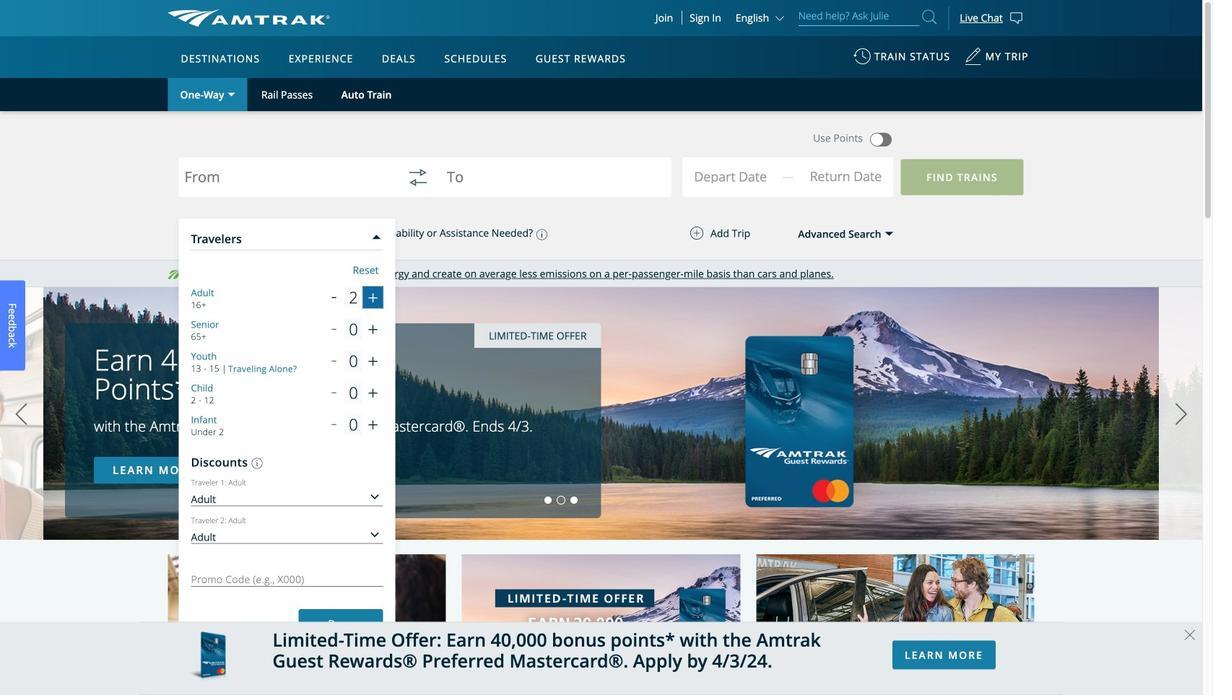 Task type: locate. For each thing, give the bounding box(es) containing it.
switch departure and arrival stations. image
[[401, 160, 435, 195]]

choose a slide to display tab list
[[0, 497, 581, 504]]

From text field
[[185, 169, 389, 189]]

slide 3 tab
[[571, 497, 578, 504]]

amtrak guest rewards preferred mastercard image
[[190, 632, 226, 686]]

Add Promo Code text field
[[191, 568, 383, 587]]

more information about accessible travel requests. image
[[533, 229, 548, 240]]

next image
[[1171, 397, 1193, 433]]

To text field
[[447, 169, 652, 189]]

none field from
[[185, 160, 389, 207]]

application
[[222, 121, 568, 323]]

passenger image
[[182, 220, 211, 248]]

None field
[[185, 160, 389, 207], [447, 160, 652, 207], [697, 161, 797, 197], [697, 161, 797, 197]]

regions map image
[[222, 121, 568, 323]]

banner
[[0, 0, 1203, 334]]

none field to
[[447, 160, 652, 207]]

Please enter your search item search field
[[799, 7, 920, 26]]



Task type: describe. For each thing, give the bounding box(es) containing it.
search icon image
[[923, 7, 937, 27]]

amtrak sustains leaf icon image
[[168, 271, 182, 280]]

plus icon image
[[691, 227, 704, 240]]

slide 1 tab
[[545, 497, 552, 504]]

select caret image
[[228, 93, 235, 96]]

close image
[[372, 235, 381, 239]]

previous image
[[10, 397, 32, 433]]

person snaps picture of chicago union station interior image
[[168, 534, 446, 696]]

passenger types and discounts image
[[248, 458, 262, 469]]

amtrak image
[[168, 9, 330, 27]]

amtrak credit card image
[[462, 534, 741, 696]]

open image
[[885, 232, 894, 236]]

slide 2 tab
[[558, 497, 565, 504]]



Task type: vqa. For each thing, say whether or not it's contained in the screenshot.
To FIELD
yes



